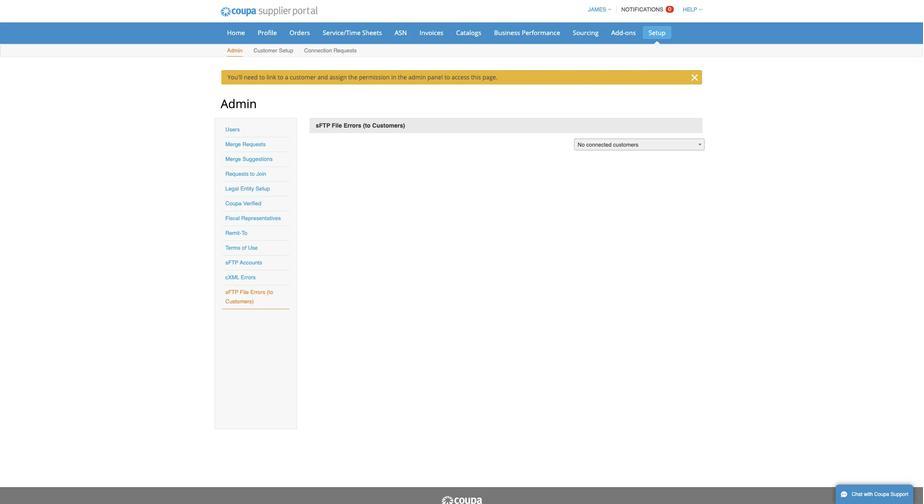 Task type: locate. For each thing, give the bounding box(es) containing it.
navigation
[[585, 1, 703, 18]]

add-ons
[[612, 28, 636, 37]]

0 horizontal spatial sftp file errors (to customers)
[[226, 289, 273, 305]]

business performance
[[494, 28, 561, 37]]

performance
[[522, 28, 561, 37]]

1 vertical spatial customers)
[[226, 298, 254, 305]]

terms of use
[[226, 245, 258, 251]]

admin down home
[[227, 47, 243, 54]]

remit-to link
[[226, 230, 248, 236]]

requests up suggestions
[[243, 141, 266, 148]]

0 vertical spatial sftp file errors (to customers)
[[316, 122, 405, 129]]

1 vertical spatial merge
[[226, 156, 241, 162]]

1 vertical spatial setup
[[279, 47, 293, 54]]

merge suggestions link
[[226, 156, 273, 162]]

2 the from the left
[[398, 73, 407, 81]]

0 vertical spatial setup
[[649, 28, 666, 37]]

the right assign
[[349, 73, 358, 81]]

you'll
[[228, 73, 243, 81]]

customers
[[614, 142, 639, 148]]

sftp file errors (to customers)
[[316, 122, 405, 129], [226, 289, 273, 305]]

james
[[588, 6, 607, 13]]

cxml
[[226, 274, 240, 281]]

profile
[[258, 28, 277, 37]]

service/time sheets link
[[318, 26, 388, 39]]

0 vertical spatial errors
[[344, 122, 362, 129]]

you'll need to link to a customer and assign the permission in the admin panel to access this page.
[[228, 73, 498, 81]]

requests
[[334, 47, 357, 54], [243, 141, 266, 148], [226, 171, 249, 177]]

1 vertical spatial (to
[[267, 289, 273, 296]]

setup down join
[[256, 186, 270, 192]]

1 horizontal spatial (to
[[363, 122, 371, 129]]

0 horizontal spatial (to
[[267, 289, 273, 296]]

requests to join link
[[226, 171, 267, 177]]

to left link
[[259, 73, 265, 81]]

merge down merge requests
[[226, 156, 241, 162]]

1 vertical spatial file
[[240, 289, 249, 296]]

0 vertical spatial customers)
[[372, 122, 405, 129]]

with
[[865, 492, 874, 498]]

use
[[248, 245, 258, 251]]

2 vertical spatial sftp
[[226, 289, 239, 296]]

catalogs
[[457, 28, 482, 37]]

orders link
[[284, 26, 316, 39]]

merge requests
[[226, 141, 266, 148]]

coupa supplier portal image
[[215, 1, 323, 22], [441, 496, 483, 504]]

1 horizontal spatial setup
[[279, 47, 293, 54]]

0 horizontal spatial coupa
[[226, 200, 242, 207]]

legal
[[226, 186, 239, 192]]

permission
[[359, 73, 390, 81]]

1 horizontal spatial the
[[398, 73, 407, 81]]

merge requests link
[[226, 141, 266, 148]]

cxml errors link
[[226, 274, 256, 281]]

the right the in
[[398, 73, 407, 81]]

sftp file errors (to customers) link
[[226, 289, 273, 305]]

0 vertical spatial coupa
[[226, 200, 242, 207]]

remit-
[[226, 230, 242, 236]]

admin
[[409, 73, 426, 81]]

1 horizontal spatial sftp file errors (to customers)
[[316, 122, 405, 129]]

coupa right with
[[875, 492, 890, 498]]

sftp
[[316, 122, 330, 129], [226, 260, 239, 266], [226, 289, 239, 296]]

home link
[[222, 26, 251, 39]]

notifications
[[622, 6, 664, 13]]

coupa up the fiscal
[[226, 200, 242, 207]]

requests down service/time at top left
[[334, 47, 357, 54]]

home
[[227, 28, 245, 37]]

representatives
[[241, 215, 281, 222]]

0 vertical spatial merge
[[226, 141, 241, 148]]

0 vertical spatial admin
[[227, 47, 243, 54]]

setup
[[649, 28, 666, 37], [279, 47, 293, 54], [256, 186, 270, 192]]

customers)
[[372, 122, 405, 129], [226, 298, 254, 305]]

users link
[[226, 126, 240, 133]]

coupa verified
[[226, 200, 262, 207]]

access
[[452, 73, 470, 81]]

business performance link
[[489, 26, 566, 39]]

0 horizontal spatial customers)
[[226, 298, 254, 305]]

add-ons link
[[606, 26, 642, 39]]

1 merge from the top
[[226, 141, 241, 148]]

to left join
[[250, 171, 255, 177]]

merge down 'users'
[[226, 141, 241, 148]]

setup down notifications 0
[[649, 28, 666, 37]]

accounts
[[240, 260, 262, 266]]

0 vertical spatial coupa supplier portal image
[[215, 1, 323, 22]]

chat with coupa support button
[[836, 485, 914, 504]]

profile link
[[252, 26, 283, 39]]

legal entity setup link
[[226, 186, 270, 192]]

0 vertical spatial file
[[332, 122, 342, 129]]

1 horizontal spatial customers)
[[372, 122, 405, 129]]

errors
[[344, 122, 362, 129], [241, 274, 256, 281], [250, 289, 265, 296]]

0 vertical spatial requests
[[334, 47, 357, 54]]

support
[[891, 492, 909, 498]]

1 vertical spatial coupa
[[875, 492, 890, 498]]

2 merge from the top
[[226, 156, 241, 162]]

admin down you'll
[[221, 96, 257, 112]]

sftp accounts link
[[226, 260, 262, 266]]

customers) inside sftp file errors (to customers) link
[[226, 298, 254, 305]]

errors inside sftp file errors (to customers) link
[[250, 289, 265, 296]]

to
[[259, 73, 265, 81], [278, 73, 284, 81], [445, 73, 450, 81], [250, 171, 255, 177]]

1 vertical spatial sftp
[[226, 260, 239, 266]]

1 horizontal spatial coupa supplier portal image
[[441, 496, 483, 504]]

requests up legal
[[226, 171, 249, 177]]

0 horizontal spatial the
[[349, 73, 358, 81]]

catalogs link
[[451, 26, 487, 39]]

1 horizontal spatial coupa
[[875, 492, 890, 498]]

setup right customer
[[279, 47, 293, 54]]

remit-to
[[226, 230, 248, 236]]

0 horizontal spatial setup
[[256, 186, 270, 192]]

coupa
[[226, 200, 242, 207], [875, 492, 890, 498]]

in
[[391, 73, 397, 81]]

cxml errors
[[226, 274, 256, 281]]

admin
[[227, 47, 243, 54], [221, 96, 257, 112]]

2 vertical spatial errors
[[250, 289, 265, 296]]

help
[[683, 6, 698, 13]]

1 horizontal spatial file
[[332, 122, 342, 129]]

connection requests
[[304, 47, 357, 54]]

users
[[226, 126, 240, 133]]

the
[[349, 73, 358, 81], [398, 73, 407, 81]]

page.
[[483, 73, 498, 81]]

1 vertical spatial requests
[[243, 141, 266, 148]]

2 vertical spatial setup
[[256, 186, 270, 192]]

(to
[[363, 122, 371, 129], [267, 289, 273, 296]]



Task type: describe. For each thing, give the bounding box(es) containing it.
customer setup link
[[253, 46, 294, 57]]

to
[[242, 230, 248, 236]]

help link
[[680, 6, 703, 13]]

sftp for sftp accounts link
[[226, 260, 239, 266]]

setup link
[[644, 26, 672, 39]]

entity
[[241, 186, 254, 192]]

customer setup
[[254, 47, 293, 54]]

service/time sheets
[[323, 28, 382, 37]]

merge suggestions
[[226, 156, 273, 162]]

0 horizontal spatial file
[[240, 289, 249, 296]]

suggestions
[[243, 156, 273, 162]]

1 the from the left
[[349, 73, 358, 81]]

assign
[[330, 73, 347, 81]]

requests for connection requests
[[334, 47, 357, 54]]

merge for merge requests
[[226, 141, 241, 148]]

panel
[[428, 73, 443, 81]]

chat with coupa support
[[852, 492, 909, 498]]

No connected customers field
[[574, 139, 705, 151]]

connection
[[304, 47, 332, 54]]

invoices
[[420, 28, 444, 37]]

1 vertical spatial admin
[[221, 96, 257, 112]]

need
[[244, 73, 258, 81]]

merge for merge suggestions
[[226, 156, 241, 162]]

to left a
[[278, 73, 284, 81]]

of
[[242, 245, 247, 251]]

1 vertical spatial coupa supplier portal image
[[441, 496, 483, 504]]

fiscal
[[226, 215, 240, 222]]

coupa inside button
[[875, 492, 890, 498]]

connected
[[587, 142, 612, 148]]

admin link
[[227, 46, 243, 57]]

connection requests link
[[304, 46, 357, 57]]

james link
[[585, 6, 612, 13]]

customer
[[254, 47, 278, 54]]

sheets
[[363, 28, 382, 37]]

legal entity setup
[[226, 186, 270, 192]]

sftp for sftp file errors (to customers) link
[[226, 289, 239, 296]]

add-
[[612, 28, 626, 37]]

chat
[[852, 492, 863, 498]]

service/time
[[323, 28, 361, 37]]

requests for merge requests
[[243, 141, 266, 148]]

asn
[[395, 28, 407, 37]]

and
[[318, 73, 328, 81]]

link
[[267, 73, 276, 81]]

navigation containing notifications 0
[[585, 1, 703, 18]]

sourcing link
[[568, 26, 605, 39]]

terms of use link
[[226, 245, 258, 251]]

0 vertical spatial (to
[[363, 122, 371, 129]]

no
[[578, 142, 585, 148]]

a
[[285, 73, 288, 81]]

1 vertical spatial errors
[[241, 274, 256, 281]]

verified
[[243, 200, 262, 207]]

0 horizontal spatial coupa supplier portal image
[[215, 1, 323, 22]]

1 vertical spatial sftp file errors (to customers)
[[226, 289, 273, 305]]

asn link
[[389, 26, 413, 39]]

sourcing
[[573, 28, 599, 37]]

2 vertical spatial requests
[[226, 171, 249, 177]]

No connected customers text field
[[575, 139, 705, 151]]

orders
[[290, 28, 310, 37]]

0 vertical spatial sftp
[[316, 122, 330, 129]]

2 horizontal spatial setup
[[649, 28, 666, 37]]

no connected customers
[[578, 142, 639, 148]]

ons
[[626, 28, 636, 37]]

sftp accounts
[[226, 260, 262, 266]]

this
[[471, 73, 481, 81]]

customer
[[290, 73, 316, 81]]

0
[[669, 6, 672, 12]]

requests to join
[[226, 171, 267, 177]]

terms
[[226, 245, 241, 251]]

admin inside 'link'
[[227, 47, 243, 54]]

notifications 0
[[622, 6, 672, 13]]

fiscal representatives
[[226, 215, 281, 222]]

join
[[256, 171, 267, 177]]

business
[[494, 28, 521, 37]]

fiscal representatives link
[[226, 215, 281, 222]]

to right panel
[[445, 73, 450, 81]]

coupa verified link
[[226, 200, 262, 207]]

invoices link
[[414, 26, 449, 39]]



Task type: vqa. For each thing, say whether or not it's contained in the screenshot.
Remit-To
yes



